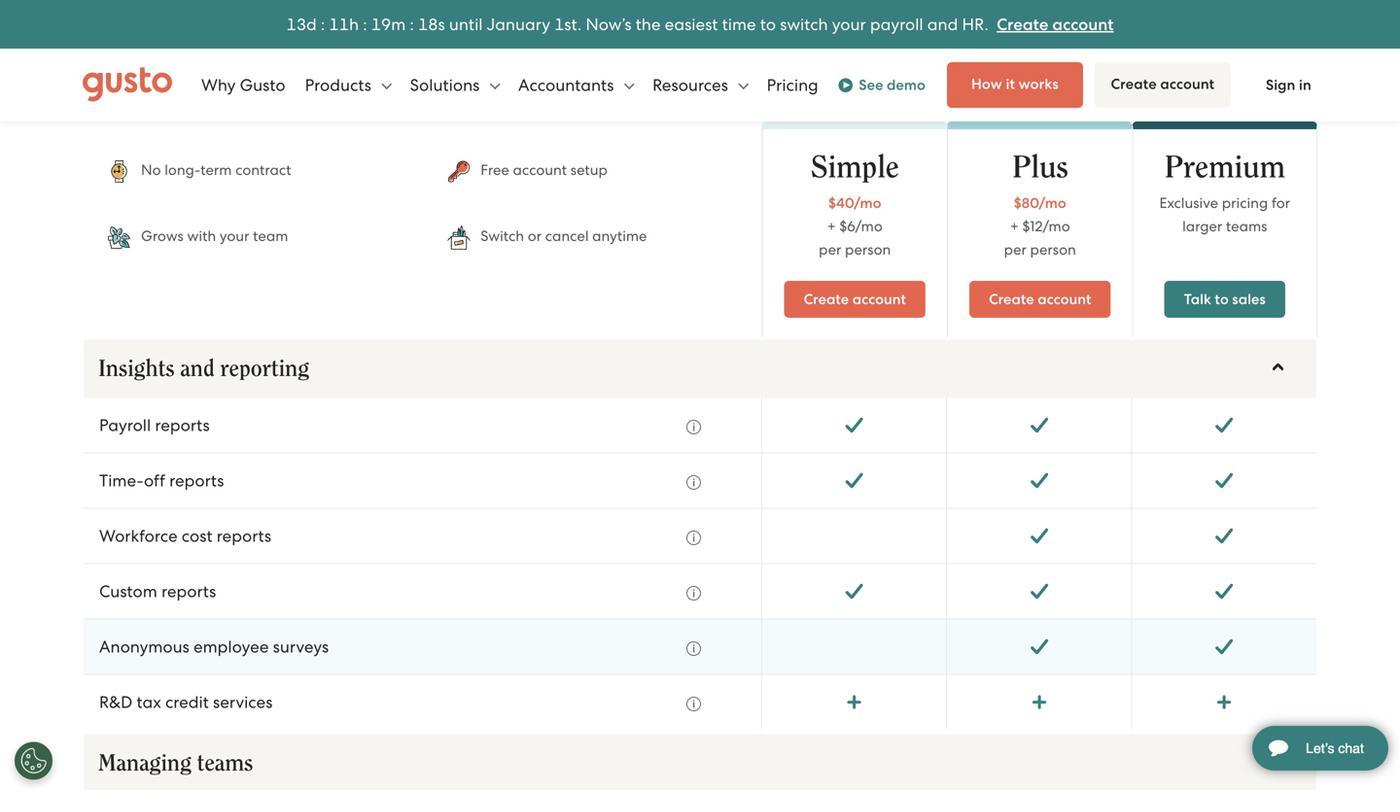 Task type: vqa. For each thing, say whether or not it's contained in the screenshot.
"of"
no



Task type: describe. For each thing, give the bounding box(es) containing it.
time
[[722, 14, 757, 34]]

services
[[213, 693, 273, 713]]

term
[[201, 161, 232, 179]]

2 1 from the left
[[329, 14, 339, 34]]

1 9 from the left
[[381, 14, 391, 34]]

how
[[972, 75, 1003, 93]]

cost
[[182, 527, 213, 546]]

see
[[859, 76, 884, 94]]

create down $40/mo + $6/mo per person
[[804, 291, 849, 308]]

online payroll services, hr, and benefits | gusto image
[[83, 68, 172, 103]]

managing teams
[[98, 752, 253, 776]]

account inside main element
[[1161, 75, 1215, 93]]

switch
[[481, 228, 524, 245]]

surveys
[[273, 638, 329, 657]]

contract
[[236, 161, 291, 179]]

create account inside main element
[[1111, 75, 1215, 93]]

talk
[[1185, 291, 1212, 308]]

tax
[[137, 693, 161, 713]]

1st.
[[555, 14, 582, 34]]

switch
[[780, 14, 828, 34]]

pricing
[[1223, 195, 1269, 212]]

tiny image
[[844, 82, 851, 89]]

$12/mo
[[1023, 218, 1071, 235]]

let's chat
[[1307, 741, 1365, 757]]

custom reports
[[99, 582, 216, 602]]

resources button
[[653, 56, 749, 114]]

why gusto link
[[201, 56, 286, 114]]

reports right "payroll"
[[155, 416, 210, 435]]

sign
[[1266, 76, 1296, 94]]

anonymous employee surveys
[[99, 638, 329, 657]]

time-off reports
[[99, 471, 224, 491]]

managing
[[98, 752, 191, 776]]

anonymous
[[99, 638, 190, 657]]

exclusive
[[1160, 195, 1219, 212]]

$80/mo
[[1014, 195, 1067, 212]]

talk to sales link
[[1165, 281, 1286, 318]]

h :
[[349, 14, 367, 34]]

talk to sales
[[1185, 291, 1266, 308]]

free account setup
[[481, 161, 608, 179]]

insights
[[98, 358, 175, 381]]

create account for plus
[[989, 291, 1092, 308]]

team
[[253, 228, 288, 245]]

2 9 from the left
[[428, 14, 438, 34]]

solutions button
[[410, 56, 501, 114]]

let's
[[1307, 741, 1335, 757]]

pricing link
[[767, 56, 819, 114]]

pricing
[[767, 75, 819, 95]]

1 vertical spatial your
[[220, 228, 249, 245]]

sales
[[1233, 291, 1266, 308]]

or
[[528, 228, 542, 245]]

accountants button
[[519, 56, 635, 114]]

gusto
[[240, 75, 286, 95]]

let's chat button
[[1253, 727, 1389, 771]]

off
[[144, 471, 165, 491]]

$80/mo + $12/mo per person
[[1005, 195, 1077, 258]]

easiest
[[665, 14, 718, 34]]

create account for simple
[[804, 291, 907, 308]]

3
[[296, 14, 306, 34]]

with
[[187, 228, 216, 245]]

switch or cancel anytime
[[481, 228, 647, 245]]

until
[[449, 14, 483, 34]]

1 vertical spatial to
[[1215, 291, 1229, 308]]

s
[[438, 14, 445, 34]]

why gusto
[[201, 75, 286, 95]]

the
[[636, 14, 661, 34]]

time-
[[99, 471, 144, 491]]

account up works
[[1053, 14, 1114, 34]]

products button
[[305, 56, 392, 114]]

grows with your team
[[141, 228, 288, 245]]

+ for simple
[[828, 218, 836, 235]]

works
[[1019, 75, 1059, 93]]

sign in
[[1266, 76, 1312, 94]]

create inside main element
[[1111, 75, 1157, 93]]

per for simple
[[819, 241, 842, 258]]

4 1 from the left
[[371, 14, 381, 34]]

how it works link
[[947, 62, 1084, 108]]

see demo link
[[838, 73, 926, 97]]

create right hr.
[[997, 14, 1049, 34]]

payroll reports
[[99, 416, 210, 435]]

it
[[1006, 75, 1016, 93]]

setup
[[571, 161, 608, 179]]

workforce cost reports
[[99, 527, 271, 546]]

now's
[[586, 14, 632, 34]]

payroll
[[871, 14, 924, 34]]

insights and reporting button
[[84, 340, 1317, 398]]

why
[[201, 75, 236, 95]]

account down $6/mo
[[853, 291, 907, 308]]

simple
[[811, 152, 900, 183]]

m :
[[391, 14, 414, 34]]



Task type: locate. For each thing, give the bounding box(es) containing it.
managing teams button
[[84, 735, 1317, 791]]

create account
[[1111, 75, 1215, 93], [804, 291, 907, 308], [989, 291, 1092, 308]]

0 horizontal spatial your
[[220, 228, 249, 245]]

1 horizontal spatial +
[[1011, 218, 1019, 235]]

9
[[381, 14, 391, 34], [428, 14, 438, 34]]

+
[[828, 218, 836, 235], [1011, 218, 1019, 235]]

and inside 1 3 d : 1 1 h : 1 9 m : 1 9 s until january 1st. now's the easiest time to switch your payroll and hr. create account
[[928, 14, 959, 34]]

person for plus
[[1031, 241, 1077, 258]]

chat
[[1339, 741, 1365, 757]]

+ for plus
[[1011, 218, 1019, 235]]

reports down workforce cost reports
[[161, 582, 216, 602]]

1 person from the left
[[845, 241, 891, 258]]

1 3 d : 1 1 h : 1 9 m : 1 9 s until january 1st. now's the easiest time to switch your payroll and hr. create account
[[286, 14, 1114, 34]]

teams
[[1227, 218, 1268, 235], [197, 752, 253, 776]]

your right with
[[220, 228, 249, 245]]

+ inside $80/mo + $12/mo per person
[[1011, 218, 1019, 235]]

your right the switch
[[832, 14, 866, 34]]

reports
[[155, 416, 210, 435], [169, 471, 224, 491], [217, 527, 271, 546], [161, 582, 216, 602]]

1 horizontal spatial your
[[832, 14, 866, 34]]

premium
[[1165, 152, 1286, 183]]

person inside $40/mo + $6/mo per person
[[845, 241, 891, 258]]

2 per from the left
[[1005, 241, 1027, 258]]

teams down services on the bottom left of page
[[197, 752, 253, 776]]

per for plus
[[1005, 241, 1027, 258]]

1 1 from the left
[[286, 14, 296, 34]]

r&d tax credit services
[[99, 693, 273, 713]]

products
[[305, 75, 376, 95]]

0 vertical spatial your
[[832, 14, 866, 34]]

r&d
[[99, 693, 133, 713]]

person
[[845, 241, 891, 258], [1031, 241, 1077, 258]]

per inside $80/mo + $12/mo per person
[[1005, 241, 1027, 258]]

and inside dropdown button
[[180, 358, 215, 381]]

9 right the m :
[[428, 14, 438, 34]]

1 vertical spatial teams
[[197, 752, 253, 776]]

0 horizontal spatial and
[[180, 358, 215, 381]]

$40/mo + $6/mo per person
[[819, 195, 891, 258]]

1 horizontal spatial create account
[[989, 291, 1092, 308]]

d :
[[306, 14, 325, 34]]

to right talk
[[1215, 291, 1229, 308]]

for
[[1272, 195, 1291, 212]]

your inside 1 3 d : 1 1 h : 1 9 m : 1 9 s until january 1st. now's the easiest time to switch your payroll and hr. create account
[[832, 14, 866, 34]]

account down $12/mo
[[1038, 291, 1092, 308]]

per inside $40/mo + $6/mo per person
[[819, 241, 842, 258]]

0 horizontal spatial to
[[761, 14, 776, 34]]

accountants
[[519, 75, 618, 95]]

2 person from the left
[[1031, 241, 1077, 258]]

no long-term contract
[[141, 161, 291, 179]]

+ left $6/mo
[[828, 218, 836, 235]]

0 horizontal spatial per
[[819, 241, 842, 258]]

per
[[819, 241, 842, 258], [1005, 241, 1027, 258]]

1 per from the left
[[819, 241, 842, 258]]

no
[[141, 161, 161, 179]]

teams inside the exclusive pricing for larger teams
[[1227, 218, 1268, 235]]

hr.
[[963, 14, 989, 34]]

your
[[832, 14, 866, 34], [220, 228, 249, 245]]

to inside 1 3 d : 1 1 h : 1 9 m : 1 9 s until january 1st. now's the easiest time to switch your payroll and hr. create account
[[761, 14, 776, 34]]

cancel
[[545, 228, 589, 245]]

workforce
[[99, 527, 178, 546]]

person down $12/mo
[[1031, 241, 1077, 258]]

0 horizontal spatial person
[[845, 241, 891, 258]]

per down $6/mo
[[819, 241, 842, 258]]

1 horizontal spatial person
[[1031, 241, 1077, 258]]

reporting
[[220, 358, 309, 381]]

5 1 from the left
[[418, 14, 428, 34]]

0 vertical spatial teams
[[1227, 218, 1268, 235]]

teams inside dropdown button
[[197, 752, 253, 776]]

to right the time
[[761, 14, 776, 34]]

create down $80/mo + $12/mo per person
[[989, 291, 1035, 308]]

person inside $80/mo + $12/mo per person
[[1031, 241, 1077, 258]]

1 vertical spatial and
[[180, 358, 215, 381]]

0 horizontal spatial +
[[828, 218, 836, 235]]

9 right h :
[[381, 14, 391, 34]]

plus
[[1013, 152, 1069, 183]]

account
[[1053, 14, 1114, 34], [1161, 75, 1215, 93], [513, 161, 567, 179], [853, 291, 907, 308], [1038, 291, 1092, 308]]

person for simple
[[845, 241, 891, 258]]

create right works
[[1111, 75, 1157, 93]]

1 horizontal spatial and
[[928, 14, 959, 34]]

1 horizontal spatial teams
[[1227, 218, 1268, 235]]

1 horizontal spatial to
[[1215, 291, 1229, 308]]

1 + from the left
[[828, 218, 836, 235]]

sign in link
[[1243, 63, 1336, 107]]

1 horizontal spatial 9
[[428, 14, 438, 34]]

0 horizontal spatial teams
[[197, 752, 253, 776]]

3 1 from the left
[[339, 14, 349, 34]]

and left hr.
[[928, 14, 959, 34]]

january
[[487, 14, 551, 34]]

0 horizontal spatial 9
[[381, 14, 391, 34]]

0 horizontal spatial create account
[[804, 291, 907, 308]]

$40/mo
[[829, 195, 882, 212]]

credit
[[165, 693, 209, 713]]

larger
[[1183, 218, 1223, 235]]

and right insights
[[180, 358, 215, 381]]

0 vertical spatial to
[[761, 14, 776, 34]]

account up premium
[[1161, 75, 1215, 93]]

exclusive pricing for larger teams
[[1160, 195, 1291, 235]]

see demo
[[859, 76, 926, 94]]

0 vertical spatial and
[[928, 14, 959, 34]]

reports right cost
[[217, 527, 271, 546]]

1 horizontal spatial per
[[1005, 241, 1027, 258]]

resources
[[653, 75, 733, 95]]

in
[[1300, 76, 1312, 94]]

create
[[997, 14, 1049, 34], [1111, 75, 1157, 93], [804, 291, 849, 308], [989, 291, 1035, 308]]

+ inside $40/mo + $6/mo per person
[[828, 218, 836, 235]]

grows
[[141, 228, 184, 245]]

employee
[[194, 638, 269, 657]]

payroll
[[99, 416, 151, 435]]

free
[[481, 161, 510, 179]]

anytime
[[593, 228, 647, 245]]

account right free
[[513, 161, 567, 179]]

main element
[[83, 56, 1336, 114]]

person down $6/mo
[[845, 241, 891, 258]]

+ left $12/mo
[[1011, 218, 1019, 235]]

2 horizontal spatial create account
[[1111, 75, 1215, 93]]

custom
[[99, 582, 157, 602]]

insights and reporting
[[98, 358, 309, 381]]

create account link
[[997, 14, 1114, 34], [1095, 62, 1231, 108], [785, 281, 926, 318], [970, 281, 1111, 318]]

long-
[[165, 161, 201, 179]]

and
[[928, 14, 959, 34], [180, 358, 215, 381]]

solutions
[[410, 75, 484, 95]]

reports right off
[[169, 471, 224, 491]]

per down $12/mo
[[1005, 241, 1027, 258]]

teams down pricing
[[1227, 218, 1268, 235]]

$6/mo
[[840, 218, 883, 235]]

how it works
[[972, 75, 1059, 93]]

2 + from the left
[[1011, 218, 1019, 235]]

demo
[[887, 76, 926, 94]]



